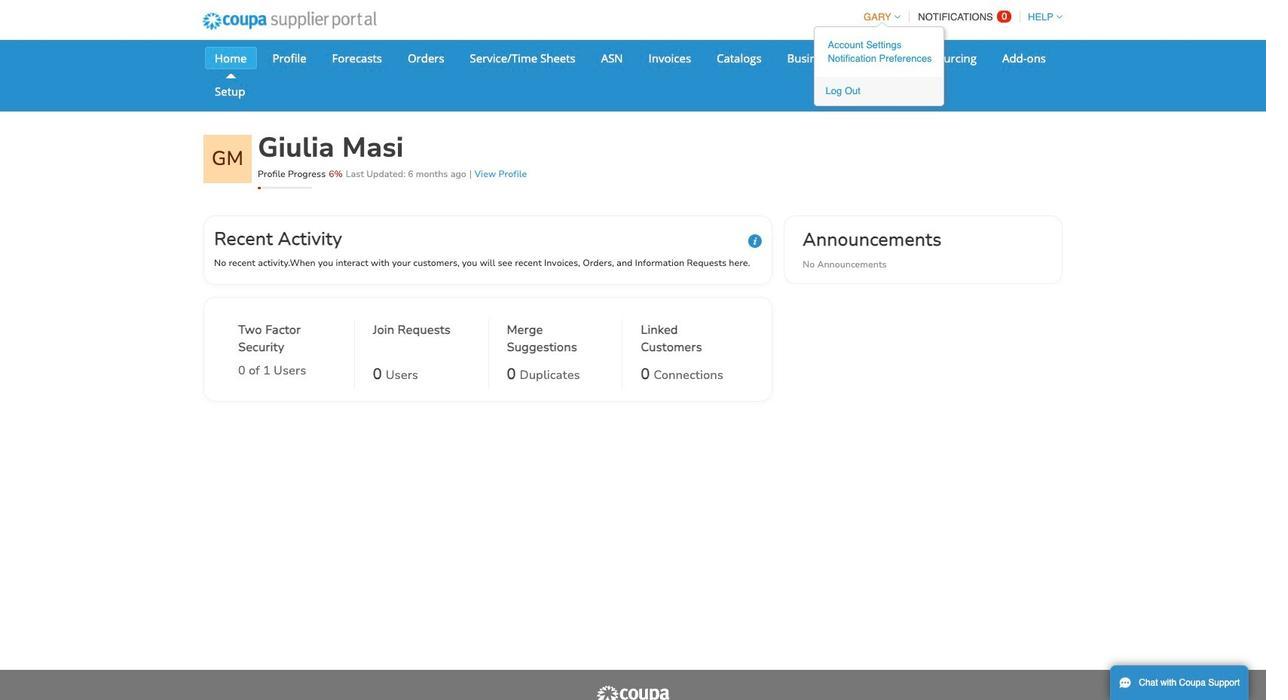 Task type: locate. For each thing, give the bounding box(es) containing it.
coupa supplier portal image
[[192, 2, 386, 40], [596, 685, 671, 700]]

gm image
[[204, 135, 252, 183]]

0 horizontal spatial coupa supplier portal image
[[192, 2, 386, 40]]

1 horizontal spatial coupa supplier portal image
[[596, 685, 671, 700]]

navigation
[[814, 2, 1063, 106]]

0 vertical spatial coupa supplier portal image
[[192, 2, 386, 40]]



Task type: vqa. For each thing, say whether or not it's contained in the screenshot.
right de
no



Task type: describe. For each thing, give the bounding box(es) containing it.
1 vertical spatial coupa supplier portal image
[[596, 685, 671, 700]]

additional information image
[[749, 234, 762, 248]]



